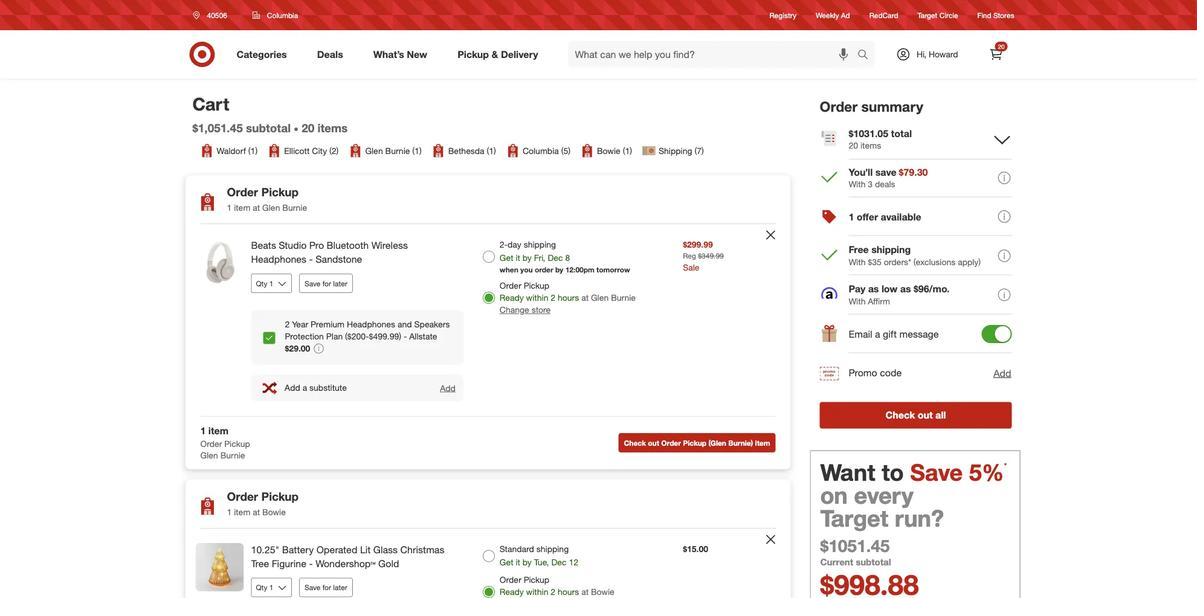 Task type: vqa. For each thing, say whether or not it's contained in the screenshot.
the Greg at top right
no



Task type: locate. For each thing, give the bounding box(es) containing it.
with down pay
[[849, 296, 866, 307]]

1 vertical spatial later
[[333, 584, 348, 593]]

later
[[333, 279, 348, 288], [333, 584, 348, 593]]

pickup inside 1 item order pickup glen burnie
[[225, 439, 250, 449]]

as up affirm
[[869, 283, 880, 295]]

1 (1) from the left
[[248, 145, 258, 156]]

2 get from the top
[[500, 558, 514, 568]]

glen burnie (1)
[[365, 145, 422, 156]]

at inside order pickup 1 item at glen burnie
[[253, 203, 260, 213]]

add for rightmost add 'button'
[[994, 368, 1012, 379]]

shipping up orders*
[[872, 244, 911, 256]]

within
[[526, 293, 549, 303], [526, 587, 549, 598]]

3 with from the top
[[849, 296, 866, 307]]

ready inside order pickup ready within 2 hours at glen burnie change store
[[500, 293, 524, 303]]

0 vertical spatial it
[[516, 253, 521, 263]]

search
[[853, 50, 882, 61]]

target circle link
[[918, 10, 959, 20]]

0 vertical spatial save for later
[[305, 279, 348, 288]]

1 vertical spatial save for later
[[305, 584, 348, 593]]

0 vertical spatial get
[[500, 253, 514, 263]]

order inside order pickup 1 item at bowie
[[227, 490, 258, 504]]

search button
[[853, 41, 882, 70]]

for down wondershop™
[[323, 584, 331, 593]]

allstate
[[410, 331, 438, 342]]

glen
[[365, 145, 383, 156], [263, 203, 280, 213], [591, 293, 609, 303], [200, 451, 218, 461]]

within for order pickup 1 item at bowie
[[526, 587, 549, 598]]

save down beats studio pro bluetooth wireless headphones - sandstone
[[305, 279, 321, 288]]

item inside button
[[756, 439, 771, 448]]

What can we help you find? suggestions appear below search field
[[568, 41, 861, 68]]

1 offer available button
[[820, 198, 1013, 237]]

($200-
[[345, 331, 369, 342]]

target left circle
[[918, 11, 938, 20]]

weekly ad link
[[816, 10, 851, 20]]

4 (1) from the left
[[623, 145, 633, 156]]

pickup
[[458, 48, 489, 60], [262, 185, 299, 199], [524, 281, 550, 291], [225, 439, 250, 449], [683, 439, 707, 448], [262, 490, 299, 504], [524, 575, 550, 586]]

1 with from the top
[[849, 179, 866, 189]]

hours
[[558, 293, 579, 303], [558, 587, 579, 598]]

1
[[227, 203, 232, 213], [849, 211, 855, 223], [200, 425, 206, 437], [227, 507, 232, 518]]

cart item ready to fulfill group containing beats studio pro bluetooth wireless headphones - sandstone
[[186, 224, 791, 416]]

0 horizontal spatial columbia
[[267, 11, 298, 20]]

1 vertical spatial a
[[303, 383, 307, 393]]

20 link
[[984, 41, 1010, 68]]

0 vertical spatial save
[[305, 279, 321, 288]]

1 for from the top
[[323, 279, 331, 288]]

1 vertical spatial 20
[[302, 121, 315, 135]]

shipping inside standard shipping get it by tue, dec 12
[[537, 544, 569, 555]]

0 vertical spatial hours
[[558, 293, 579, 303]]

Store pickup radio
[[483, 292, 495, 304], [483, 586, 495, 599]]

order inside button
[[662, 439, 681, 448]]

howard
[[929, 49, 959, 60]]

save for later
[[305, 279, 348, 288], [305, 584, 348, 593]]

registry
[[770, 11, 797, 20]]

3 (1) from the left
[[487, 145, 496, 156]]

bowie inside order pickup ready within 2 hours at bowie
[[591, 587, 615, 598]]

2 cart item ready to fulfill group from the top
[[186, 529, 791, 599]]

later for order pickup 1 item at glen burnie
[[333, 279, 348, 288]]

1 horizontal spatial items
[[861, 140, 882, 151]]

0 vertical spatial -
[[309, 254, 313, 265]]

categories
[[237, 48, 287, 60]]

0 horizontal spatial a
[[303, 383, 307, 393]]

subtotal inside the $1051.45 current subtotal
[[856, 557, 892, 568]]

1 horizontal spatial as
[[901, 283, 912, 295]]

with down free
[[849, 257, 866, 267]]

with down you'll on the top of page
[[849, 179, 866, 189]]

save down figurine
[[305, 584, 321, 593]]

1 later from the top
[[333, 279, 348, 288]]

0 vertical spatial headphones
[[251, 254, 307, 265]]

40506
[[207, 11, 227, 20]]

tomorrow
[[597, 265, 631, 275]]

order for order pickup ready within 2 hours at glen burnie change store
[[500, 281, 522, 291]]

items inside $1031.05 total 20 items
[[861, 140, 882, 151]]

0 horizontal spatial target
[[821, 504, 889, 533]]

0 horizontal spatial headphones
[[251, 254, 307, 265]]

check for 1
[[624, 439, 646, 448]]

store pickup radio for order pickup 1 item at bowie
[[483, 586, 495, 599]]

order inside order pickup ready within 2 hours at bowie
[[500, 575, 522, 586]]

later down wondershop™
[[333, 584, 348, 593]]

2 vertical spatial 20
[[849, 140, 859, 151]]

2 as from the left
[[901, 283, 912, 295]]

store
[[532, 305, 551, 315]]

$299.99
[[683, 240, 713, 250]]

promo code
[[849, 368, 902, 379]]

add button inside 'cart item ready to fulfill' group
[[440, 382, 456, 394]]

$1,051.45
[[193, 121, 243, 135]]

save for later button down sandstone
[[299, 274, 353, 293]]

(1) for bethesda (1)
[[487, 145, 496, 156]]

dec left 12
[[552, 558, 567, 568]]

0 vertical spatial later
[[333, 279, 348, 288]]

1 get from the top
[[500, 253, 514, 263]]

by up the you
[[523, 253, 532, 263]]

2 inside order pickup ready within 2 hours at bowie
[[551, 587, 556, 598]]

0 vertical spatial within
[[526, 293, 549, 303]]

2 down order on the left top
[[551, 293, 556, 303]]

out
[[918, 410, 933, 422], [648, 439, 660, 448]]

1 vertical spatial columbia
[[523, 145, 559, 156]]

by left tue,
[[523, 558, 532, 568]]

2 it from the top
[[516, 558, 521, 568]]

a left gift
[[876, 328, 881, 340]]

0 vertical spatial check
[[886, 410, 916, 422]]

hours down 12
[[558, 587, 579, 598]]

it down standard
[[516, 558, 521, 568]]

items down $1031.05
[[861, 140, 882, 151]]

glen inside 1 item order pickup glen burnie
[[200, 451, 218, 461]]

order for order pickup 1 item at bowie
[[227, 490, 258, 504]]

1 it from the top
[[516, 253, 521, 263]]

2 vertical spatial 2
[[551, 587, 556, 598]]

ready inside order pickup ready within 2 hours at bowie
[[500, 587, 524, 598]]

(1)
[[248, 145, 258, 156], [413, 145, 422, 156], [487, 145, 496, 156], [623, 145, 633, 156]]

within down tue,
[[526, 587, 549, 598]]

weekly
[[816, 11, 840, 20]]

1 vertical spatial target
[[821, 504, 889, 533]]

columbia up categories link
[[267, 11, 298, 20]]

2 horizontal spatial 20
[[999, 43, 1005, 50]]

1 save for later from the top
[[305, 279, 348, 288]]

1 vertical spatial save for later button
[[299, 579, 353, 598]]

1 vertical spatial subtotal
[[856, 557, 892, 568]]

within inside order pickup ready within 2 hours at bowie
[[526, 587, 549, 598]]

for
[[323, 279, 331, 288], [323, 584, 331, 593]]

by inside standard shipping get it by tue, dec 12
[[523, 558, 532, 568]]

1 vertical spatial ready
[[500, 587, 524, 598]]

1 vertical spatial bowie
[[263, 507, 286, 518]]

0 vertical spatial bowie
[[597, 145, 621, 156]]

(2)
[[330, 145, 339, 156]]

out for 1
[[648, 439, 660, 448]]

check inside button
[[886, 410, 916, 422]]

add
[[994, 368, 1012, 379], [285, 383, 300, 393], [440, 383, 456, 394]]

headphones inside beats studio pro bluetooth wireless headphones - sandstone
[[251, 254, 307, 265]]

20 up "ellicott city (2)"
[[302, 121, 315, 135]]

sale
[[683, 262, 700, 273]]

2 save for later button from the top
[[299, 579, 353, 598]]

target circle
[[918, 11, 959, 20]]

cart item ready to fulfill group for order pickup 1 item at bowie
[[186, 529, 791, 599]]

0 vertical spatial out
[[918, 410, 933, 422]]

20
[[999, 43, 1005, 50], [302, 121, 315, 135], [849, 140, 859, 151]]

subtotal right current
[[856, 557, 892, 568]]

1 vertical spatial with
[[849, 257, 866, 267]]

save for later down wondershop™
[[305, 584, 348, 593]]

glass
[[374, 545, 398, 556]]

1 vertical spatial out
[[648, 439, 660, 448]]

$1,051.45 subtotal
[[193, 121, 291, 135]]

it down day at the top of the page
[[516, 253, 521, 263]]

1 ready from the top
[[500, 293, 524, 303]]

2 within from the top
[[526, 587, 549, 598]]

1 vertical spatial get
[[500, 558, 514, 568]]

2 vertical spatial by
[[523, 558, 532, 568]]

shipping inside free shipping with $35 orders* (exclusions apply)
[[872, 244, 911, 256]]

within inside order pickup ready within 2 hours at glen burnie change store
[[526, 293, 549, 303]]

0 horizontal spatial check
[[624, 439, 646, 448]]

20 inside $1031.05 total 20 items
[[849, 140, 859, 151]]

- down pro
[[309, 254, 313, 265]]

- inside 10.25" battery operated lit glass christmas tree figurine - wondershop™ gold
[[309, 558, 313, 570]]

1 inside button
[[849, 211, 855, 223]]

ellicott
[[284, 145, 310, 156]]

check inside button
[[624, 439, 646, 448]]

subtotal up ellicott
[[246, 121, 291, 135]]

with
[[849, 179, 866, 189], [849, 257, 866, 267], [849, 296, 866, 307]]

as right low
[[901, 283, 912, 295]]

0 horizontal spatial 20
[[302, 121, 315, 135]]

order
[[535, 265, 554, 275]]

save for later button down wondershop™
[[299, 579, 353, 598]]

wondershop™
[[316, 558, 376, 570]]

1 store pickup radio from the top
[[483, 292, 495, 304]]

save for later button for order pickup 1 item at bowie
[[299, 579, 353, 598]]

1 horizontal spatial a
[[876, 328, 881, 340]]

2 vertical spatial save
[[305, 584, 321, 593]]

2 ready from the top
[[500, 587, 524, 598]]

1 save for later button from the top
[[299, 274, 353, 293]]

0 vertical spatial items
[[318, 121, 348, 135]]

check out order pickup (glen burnie) item button
[[619, 433, 776, 453]]

studio
[[279, 240, 307, 252]]

save for later for order pickup 1 item at bowie
[[305, 584, 348, 593]]

order
[[820, 98, 858, 115], [227, 185, 258, 199], [500, 281, 522, 291], [200, 439, 222, 449], [662, 439, 681, 448], [227, 490, 258, 504], [500, 575, 522, 586]]

hours for order pickup 1 item at bowie
[[558, 587, 579, 598]]

dec inside 2-day shipping get it by fri, dec 8 when you order by 12:00pm tomorrow
[[548, 253, 563, 263]]

2 left year
[[285, 319, 290, 330]]

- inside 2 year premium headphones and speakers protection plan ($200-$499.99) - allstate
[[404, 331, 407, 342]]

2 later from the top
[[333, 584, 348, 593]]

hours inside order pickup ready within 2 hours at bowie
[[558, 587, 579, 598]]

list
[[200, 144, 704, 158]]

$29.00
[[285, 343, 310, 354]]

1 within from the top
[[526, 293, 549, 303]]

0 vertical spatial dec
[[548, 253, 563, 263]]

new
[[407, 48, 428, 60]]

None radio
[[483, 251, 495, 263], [483, 551, 495, 563], [483, 251, 495, 263], [483, 551, 495, 563]]

20 down $1031.05
[[849, 140, 859, 151]]

what's new
[[374, 48, 428, 60]]

1 horizontal spatial subtotal
[[856, 557, 892, 568]]

it inside standard shipping get it by tue, dec 12
[[516, 558, 521, 568]]

2 store pickup radio from the top
[[483, 586, 495, 599]]

1 horizontal spatial headphones
[[347, 319, 395, 330]]

2 vertical spatial -
[[309, 558, 313, 570]]

columbia left (5)
[[523, 145, 559, 156]]

0 vertical spatial columbia
[[267, 11, 298, 20]]

20 for 20
[[999, 43, 1005, 50]]

summary
[[862, 98, 924, 115]]

0 vertical spatial a
[[876, 328, 881, 340]]

1 hours from the top
[[558, 293, 579, 303]]

20 down stores
[[999, 43, 1005, 50]]

ready down standard
[[500, 587, 524, 598]]

0 vertical spatial by
[[523, 253, 532, 263]]

0 horizontal spatial add
[[285, 383, 300, 393]]

1 horizontal spatial out
[[918, 410, 933, 422]]

as
[[869, 283, 880, 295], [901, 283, 912, 295]]

0 vertical spatial target
[[918, 11, 938, 20]]

by
[[523, 253, 532, 263], [556, 265, 564, 275], [523, 558, 532, 568]]

1 vertical spatial within
[[526, 587, 549, 598]]

$15.00
[[683, 544, 709, 555]]

1 vertical spatial -
[[404, 331, 407, 342]]

add button
[[994, 366, 1013, 381], [440, 382, 456, 394]]

item inside order pickup 1 item at bowie
[[234, 507, 251, 518]]

10.25&#34; battery operated lit glass christmas tree figurine - wondershop&#8482; gold image
[[196, 544, 244, 592]]

columbia inside dropdown button
[[267, 11, 298, 20]]

0 vertical spatial ready
[[500, 293, 524, 303]]

0 horizontal spatial add button
[[440, 382, 456, 394]]

1 vertical spatial cart item ready to fulfill group
[[186, 529, 791, 599]]

hi,
[[917, 49, 927, 60]]

1 horizontal spatial check
[[886, 410, 916, 422]]

it inside 2-day shipping get it by fri, dec 8 when you order by 12:00pm tomorrow
[[516, 253, 521, 263]]

0 horizontal spatial out
[[648, 439, 660, 448]]

1 horizontal spatial add
[[440, 383, 456, 394]]

0 vertical spatial 20
[[999, 43, 1005, 50]]

1 vertical spatial store pickup radio
[[483, 586, 495, 599]]

20 items
[[302, 121, 348, 135]]

shipping up tue,
[[537, 544, 569, 555]]

2 down standard shipping get it by tue, dec 12
[[551, 587, 556, 598]]

out inside button
[[648, 439, 660, 448]]

1 horizontal spatial add button
[[994, 366, 1013, 381]]

1 as from the left
[[869, 283, 880, 295]]

ready up change
[[500, 293, 524, 303]]

2 hours from the top
[[558, 587, 579, 598]]

0 vertical spatial add button
[[994, 366, 1013, 381]]

item
[[234, 203, 251, 213], [209, 425, 229, 437], [756, 439, 771, 448], [234, 507, 251, 518]]

get
[[500, 253, 514, 263], [500, 558, 514, 568]]

2 vertical spatial with
[[849, 296, 866, 307]]

headphones down studio at left
[[251, 254, 307, 265]]

1 vertical spatial check
[[624, 439, 646, 448]]

1 vertical spatial add button
[[440, 382, 456, 394]]

0 horizontal spatial subtotal
[[246, 121, 291, 135]]

you'll save $79.30 with 3 deals
[[849, 166, 929, 189]]

at
[[253, 203, 260, 213], [582, 293, 589, 303], [253, 507, 260, 518], [582, 587, 589, 598]]

2 with from the top
[[849, 257, 866, 267]]

save right to
[[911, 459, 963, 487]]

hours down 12:00pm
[[558, 293, 579, 303]]

protection
[[285, 331, 324, 342]]

shipping
[[659, 145, 693, 156]]

1 cart item ready to fulfill group from the top
[[186, 224, 791, 416]]

later down sandstone
[[333, 279, 348, 288]]

2 inside order pickup ready within 2 hours at glen burnie change store
[[551, 293, 556, 303]]

it
[[516, 253, 521, 263], [516, 558, 521, 568]]

1 vertical spatial 2
[[285, 319, 290, 330]]

2 save for later from the top
[[305, 584, 348, 593]]

out inside button
[[918, 410, 933, 422]]

weekly ad
[[816, 11, 851, 20]]

pay
[[849, 283, 866, 295]]

pickup inside button
[[683, 439, 707, 448]]

0 horizontal spatial items
[[318, 121, 348, 135]]

0 vertical spatial 2
[[551, 293, 556, 303]]

headphones up ($200-
[[347, 319, 395, 330]]

standard
[[500, 544, 534, 555]]

save for later down sandstone
[[305, 279, 348, 288]]

apply)
[[959, 257, 982, 267]]

2 for order pickup 1 item at glen burnie
[[551, 293, 556, 303]]

(1) left shipping
[[623, 145, 633, 156]]

by right order on the left top
[[556, 265, 564, 275]]

0 vertical spatial for
[[323, 279, 331, 288]]

target up $1051.45
[[821, 504, 889, 533]]

get up when at the left top of page
[[500, 253, 514, 263]]

beats studio pro bluetooth wireless headphones - sandstone
[[251, 240, 408, 265]]

dec
[[548, 253, 563, 263], [552, 558, 567, 568]]

(1) left 'bethesda'
[[413, 145, 422, 156]]

hours inside order pickup ready within 2 hours at glen burnie change store
[[558, 293, 579, 303]]

1 vertical spatial for
[[323, 584, 331, 593]]

1 vertical spatial headphones
[[347, 319, 395, 330]]

a left substitute
[[303, 383, 307, 393]]

1 vertical spatial it
[[516, 558, 521, 568]]

with inside free shipping with $35 orders* (exclusions apply)
[[849, 257, 866, 267]]

with inside pay as low as $96/mo. with affirm
[[849, 296, 866, 307]]

free
[[849, 244, 869, 256]]

cart item ready to fulfill group
[[186, 224, 791, 416], [186, 529, 791, 599]]

(1) right waldorf
[[248, 145, 258, 156]]

1 vertical spatial by
[[556, 265, 564, 275]]

(1) right 'bethesda'
[[487, 145, 496, 156]]

dec left 8
[[548, 253, 563, 263]]

1 item order pickup glen burnie
[[200, 425, 250, 461]]

2 horizontal spatial add
[[994, 368, 1012, 379]]

1 horizontal spatial columbia
[[523, 145, 559, 156]]

0 vertical spatial store pickup radio
[[483, 292, 495, 304]]

items up (2)
[[318, 121, 348, 135]]

deals
[[876, 179, 896, 189]]

1 vertical spatial items
[[861, 140, 882, 151]]

0 vertical spatial cart item ready to fulfill group
[[186, 224, 791, 416]]

1 vertical spatial dec
[[552, 558, 567, 568]]

0 vertical spatial save for later button
[[299, 274, 353, 293]]

order inside 1 item order pickup glen burnie
[[200, 439, 222, 449]]

1 inside order pickup 1 item at glen burnie
[[227, 203, 232, 213]]

cart item ready to fulfill group containing 10.25" battery operated lit glass christmas tree figurine - wondershop™ gold
[[186, 529, 791, 599]]

- down and
[[404, 331, 407, 342]]

1 vertical spatial hours
[[558, 587, 579, 598]]

promo
[[849, 368, 878, 379]]

cart
[[193, 93, 230, 115]]

order inside order pickup 1 item at glen burnie
[[227, 185, 258, 199]]

wireless
[[372, 240, 408, 252]]

affirm image
[[820, 286, 840, 305], [822, 288, 838, 299]]

every
[[855, 481, 914, 510]]

2 (1) from the left
[[413, 145, 422, 156]]

pickup & delivery link
[[448, 41, 554, 68]]

check out all button
[[820, 403, 1013, 429]]

a inside group
[[303, 383, 307, 393]]

2 vertical spatial bowie
[[591, 587, 615, 598]]

get down standard
[[500, 558, 514, 568]]

within up store at the left of page
[[526, 293, 549, 303]]

- down battery
[[309, 558, 313, 570]]

burnie inside 1 item order pickup glen burnie
[[221, 451, 245, 461]]

3
[[869, 179, 873, 189]]

for down sandstone
[[323, 279, 331, 288]]

shipping up fri,
[[524, 240, 556, 250]]

0 horizontal spatial as
[[869, 283, 880, 295]]

0 vertical spatial with
[[849, 179, 866, 189]]

figurine
[[272, 558, 307, 570]]

order inside order pickup ready within 2 hours at glen burnie change store
[[500, 281, 522, 291]]

2 for from the top
[[323, 584, 331, 593]]

1 horizontal spatial 20
[[849, 140, 859, 151]]



Task type: describe. For each thing, give the bounding box(es) containing it.
bowie inside order pickup 1 item at bowie
[[263, 507, 286, 518]]

deals link
[[307, 41, 358, 68]]

shipping (7)
[[659, 145, 704, 156]]

save
[[876, 166, 897, 178]]

add a substitute
[[285, 383, 347, 393]]

5%
[[970, 459, 1005, 487]]

waldorf
[[217, 145, 246, 156]]

year
[[292, 319, 309, 330]]

offer
[[857, 211, 879, 223]]

$299.99 reg $349.99 sale
[[683, 240, 724, 273]]

gift
[[884, 328, 897, 340]]

burnie inside order pickup 1 item at glen burnie
[[283, 203, 307, 213]]

for for order pickup 1 item at glen burnie
[[323, 279, 331, 288]]

redcard
[[870, 11, 899, 20]]

save for order pickup 1 item at bowie
[[305, 584, 321, 593]]

find
[[978, 11, 992, 20]]

waldorf (1)
[[217, 145, 258, 156]]

columbia for columbia
[[267, 11, 298, 20]]

what's
[[374, 48, 405, 60]]

get inside 2-day shipping get it by fri, dec 8 when you order by 12:00pm tomorrow
[[500, 253, 514, 263]]

order for order pickup ready within 2 hours at bowie
[[500, 575, 522, 586]]

affirm
[[869, 296, 891, 307]]

- inside beats studio pro bluetooth wireless headphones - sandstone
[[309, 254, 313, 265]]

gold
[[379, 558, 399, 570]]

run?
[[895, 504, 945, 533]]

(5)
[[562, 145, 571, 156]]

2-
[[500, 240, 508, 250]]

pickup inside order pickup ready within 2 hours at bowie
[[524, 575, 550, 586]]

glen inside list
[[365, 145, 383, 156]]

categories link
[[226, 41, 302, 68]]

at inside order pickup ready within 2 hours at bowie
[[582, 587, 589, 598]]

1 inside 1 item order pickup glen burnie
[[200, 425, 206, 437]]

with inside you'll save $79.30 with 3 deals
[[849, 179, 866, 189]]

glen inside order pickup 1 item at glen burnie
[[263, 203, 280, 213]]

plan
[[326, 331, 343, 342]]

day
[[508, 240, 522, 250]]

later for order pickup 1 item at bowie
[[333, 584, 348, 593]]

lit
[[360, 545, 371, 556]]

check out all
[[886, 410, 947, 422]]

bluetooth
[[327, 240, 369, 252]]

message
[[900, 328, 939, 340]]

low
[[882, 283, 898, 295]]

on every target run?
[[821, 481, 945, 533]]

a for email
[[876, 328, 881, 340]]

$349.99
[[699, 252, 724, 261]]

ready for order pickup 1 item at glen burnie
[[500, 293, 524, 303]]

find stores
[[978, 11, 1015, 20]]

bowie inside list
[[597, 145, 621, 156]]

save for later button for order pickup 1 item at glen burnie
[[299, 274, 353, 293]]

glen inside order pickup ready within 2 hours at glen burnie change store
[[591, 293, 609, 303]]

store pickup radio for order pickup 1 item at glen burnie
[[483, 292, 495, 304]]

$1051.45 current subtotal
[[821, 536, 892, 568]]

shipping for free shipping
[[872, 244, 911, 256]]

tue,
[[534, 558, 549, 568]]

for for order pickup 1 item at bowie
[[323, 584, 331, 593]]

fri,
[[534, 253, 546, 263]]

list containing waldorf (1)
[[200, 144, 704, 158]]

target inside on every target run?
[[821, 504, 889, 533]]

order pickup ready within 2 hours at glen burnie change store
[[500, 281, 636, 315]]

pickup inside order pickup ready within 2 hours at glen burnie change store
[[524, 281, 550, 291]]

Service plan for Beats Studio Pro Bluetooth Wireless Headphones - Sandstone checkbox
[[263, 332, 275, 344]]

standard shipping get it by tue, dec 12
[[500, 544, 579, 568]]

columbia for columbia (5)
[[523, 145, 559, 156]]

burnie inside order pickup ready within 2 hours at glen burnie change store
[[611, 293, 636, 303]]

order pickup 1 item at glen burnie
[[227, 185, 307, 213]]

redcard link
[[870, 10, 899, 20]]

and
[[398, 319, 412, 330]]

on
[[821, 481, 848, 510]]

order for order pickup 1 item at glen burnie
[[227, 185, 258, 199]]

2 for order pickup 1 item at bowie
[[551, 587, 556, 598]]

hours for order pickup 1 item at glen burnie
[[558, 293, 579, 303]]

battery
[[282, 545, 314, 556]]

(7)
[[695, 145, 704, 156]]

item inside 1 item order pickup glen burnie
[[209, 425, 229, 437]]

check for order summary
[[886, 410, 916, 422]]

you'll
[[849, 166, 873, 178]]

order pickup 1 item at bowie
[[227, 490, 299, 518]]

1 inside order pickup 1 item at bowie
[[227, 507, 232, 518]]

email a gift message
[[849, 328, 939, 340]]

beats studio pro bluetooth wireless headphones - sandstone image
[[196, 239, 244, 287]]

add for add a substitute
[[285, 383, 300, 393]]

sandstone
[[316, 254, 362, 265]]

item inside order pickup 1 item at glen burnie
[[234, 203, 251, 213]]

change store button
[[500, 304, 551, 316]]

check out order pickup (glen burnie) item
[[624, 439, 771, 448]]

current
[[821, 557, 854, 568]]

40506 button
[[185, 4, 240, 26]]

1 horizontal spatial target
[[918, 11, 938, 20]]

$1051.45
[[821, 536, 890, 557]]

deals
[[317, 48, 343, 60]]

burnie)
[[729, 439, 754, 448]]

cart item ready to fulfill group for order pickup 1 item at glen burnie
[[186, 224, 791, 416]]

a for add
[[303, 383, 307, 393]]

pay as low as $96/mo. with affirm
[[849, 283, 950, 307]]

hi, howard
[[917, 49, 959, 60]]

circle
[[940, 11, 959, 20]]

substitute
[[310, 383, 347, 393]]

operated
[[317, 545, 358, 556]]

premium
[[311, 319, 345, 330]]

ellicott city (2)
[[284, 145, 339, 156]]

(1) for waldorf (1)
[[248, 145, 258, 156]]

pickup inside order pickup 1 item at glen burnie
[[262, 185, 299, 199]]

order summary
[[820, 98, 924, 115]]

0 vertical spatial subtotal
[[246, 121, 291, 135]]

dec inside standard shipping get it by tue, dec 12
[[552, 558, 567, 568]]

order pickup ready within 2 hours at bowie
[[500, 575, 615, 598]]

12:00pm
[[566, 265, 595, 275]]

christmas
[[401, 545, 445, 556]]

get inside standard shipping get it by tue, dec 12
[[500, 558, 514, 568]]

1 vertical spatial save
[[911, 459, 963, 487]]

out for order summary
[[918, 410, 933, 422]]

save for order pickup 1 item at glen burnie
[[305, 279, 321, 288]]

(glen
[[709, 439, 727, 448]]

want
[[821, 459, 876, 487]]

beats
[[251, 240, 276, 252]]

headphones inside 2 year premium headphones and speakers protection plan ($200-$499.99) - allstate
[[347, 319, 395, 330]]

10.25" battery operated lit glass christmas tree figurine - wondershop™ gold link
[[251, 544, 464, 571]]

stores
[[994, 11, 1015, 20]]

shipping inside 2-day shipping get it by fri, dec 8 when you order by 12:00pm tomorrow
[[524, 240, 556, 250]]

at inside order pickup 1 item at bowie
[[253, 507, 260, 518]]

(1) for bowie (1)
[[623, 145, 633, 156]]

order for order summary
[[820, 98, 858, 115]]

$79.30
[[900, 166, 929, 178]]

$499.99)
[[369, 331, 402, 342]]

email
[[849, 328, 873, 340]]

2 year premium headphones and speakers protection plan ($200-$499.99) - allstate
[[285, 319, 450, 342]]

2-day shipping get it by fri, dec 8 when you order by 12:00pm tomorrow
[[500, 240, 631, 275]]

pickup inside order pickup 1 item at bowie
[[262, 490, 299, 504]]

2 inside 2 year premium headphones and speakers protection plan ($200-$499.99) - allstate
[[285, 319, 290, 330]]

shipping for standard shipping
[[537, 544, 569, 555]]

add for add 'button' within 'cart item ready to fulfill' group
[[440, 383, 456, 394]]

within for order pickup 1 item at glen burnie
[[526, 293, 549, 303]]

registry link
[[770, 10, 797, 20]]

ready for order pickup 1 item at bowie
[[500, 587, 524, 598]]

all
[[936, 410, 947, 422]]

save for later for order pickup 1 item at glen burnie
[[305, 279, 348, 288]]

at inside order pickup ready within 2 hours at glen burnie change store
[[582, 293, 589, 303]]

speakers
[[414, 319, 450, 330]]

20 for 20 items
[[302, 121, 315, 135]]

bowie (1)
[[597, 145, 633, 156]]



